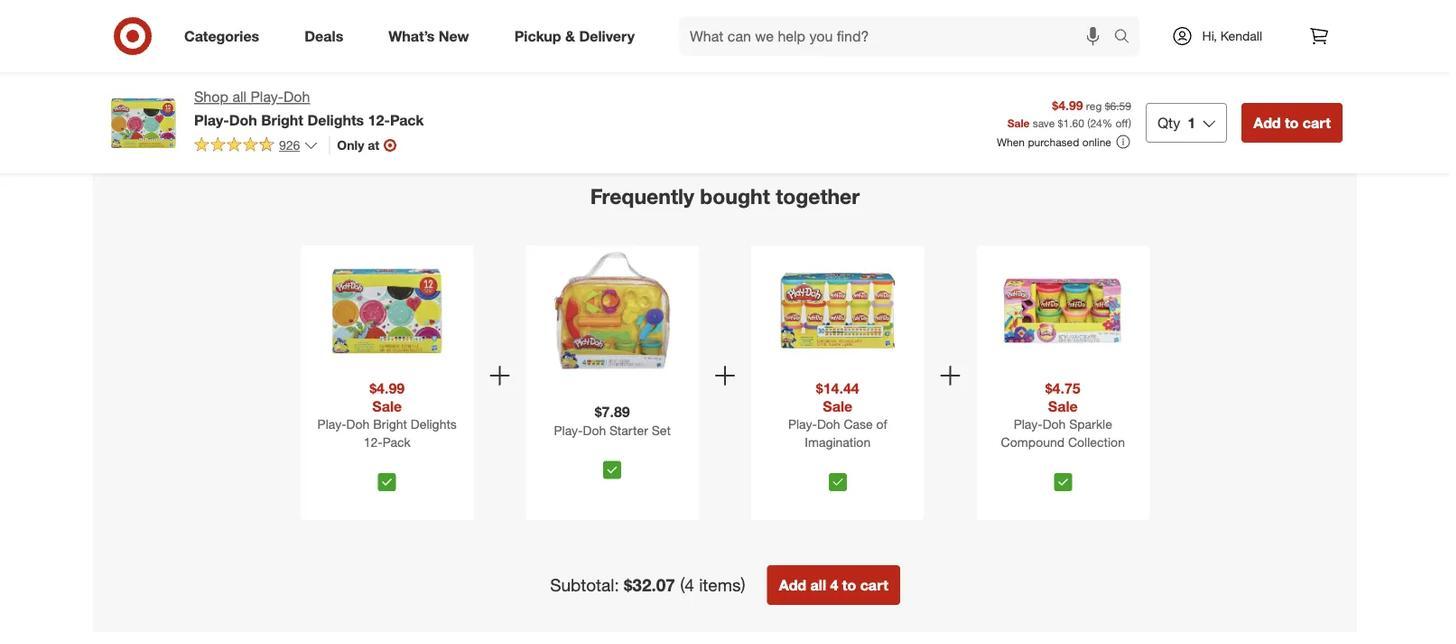 Task type: vqa. For each thing, say whether or not it's contained in the screenshot.
Binders
no



Task type: locate. For each thing, give the bounding box(es) containing it.
0 horizontal spatial $4.99
[[369, 379, 405, 397]]

frequently bought together
[[590, 184, 860, 209]]

$4.75
[[1045, 379, 1081, 397]]

all inside add all 4 to cart button
[[810, 576, 826, 593]]

doh for $14.44 sale play-doh case of imagination
[[817, 416, 840, 432]]

None checkbox
[[378, 473, 396, 491], [1054, 473, 1072, 491], [378, 473, 396, 491], [1054, 473, 1072, 491]]

doh inside $4.75 sale play-doh sparkle compound collection
[[1042, 416, 1066, 432]]

what's new
[[388, 27, 469, 45]]

1 horizontal spatial $4.99
[[1052, 97, 1083, 113]]

1 vertical spatial pack
[[383, 434, 411, 450]]

when purchased online
[[997, 135, 1111, 149]]

all for add
[[810, 576, 826, 593]]

doh for $4.75 sale play-doh sparkle compound collection
[[1042, 416, 1066, 432]]

1 vertical spatial 12-
[[364, 434, 383, 450]]

926
[[279, 137, 300, 153]]

sale inside $4.75 sale play-doh sparkle compound collection
[[1048, 397, 1078, 415]]

1 horizontal spatial delights
[[411, 416, 457, 432]]

play- inside the $14.44 sale play-doh case of imagination
[[788, 416, 817, 432]]

0 vertical spatial delights
[[307, 111, 364, 129]]

1 vertical spatial bright
[[373, 416, 407, 432]]

play- for $14.44 sale play-doh case of imagination
[[788, 416, 817, 432]]

sale inside $4.99 sale play-doh bright delights 12-pack
[[372, 397, 402, 415]]

$4.99 inside $4.99 reg $6.59 sale save $ 1.60 ( 24 % off )
[[1052, 97, 1083, 113]]

pack
[[390, 111, 424, 129], [383, 434, 411, 450]]

bought
[[700, 184, 770, 209]]

add all 4 to cart button
[[767, 565, 900, 605]]

0 horizontal spatial delights
[[307, 111, 364, 129]]

play- inside $4.75 sale play-doh sparkle compound collection
[[1014, 416, 1042, 432]]

doh for shop all play-doh play-doh bright delights 12-pack
[[284, 88, 310, 106]]

reg
[[1086, 99, 1102, 112]]

subtotal: $32.07 (4 items)
[[550, 575, 746, 595]]

sale down $14.44
[[823, 397, 852, 415]]

frequently
[[590, 184, 694, 209]]

0 vertical spatial bright
[[261, 111, 303, 129]]

only at
[[337, 137, 379, 153]]

qty
[[1157, 114, 1180, 131]]

kendall
[[1220, 28, 1262, 44]]

all
[[232, 88, 247, 106], [810, 576, 826, 593]]

sale up play-doh bright delights 12-pack link
[[372, 397, 402, 415]]

1 horizontal spatial all
[[810, 576, 826, 593]]

$32.07
[[624, 575, 675, 595]]

$
[[1058, 116, 1063, 129]]

all inside shop all play-doh play-doh bright delights 12-pack
[[232, 88, 247, 106]]

$4.99
[[1052, 97, 1083, 113], [369, 379, 405, 397]]

add
[[126, 22, 147, 35], [311, 22, 331, 35], [495, 22, 515, 35], [679, 22, 700, 35], [863, 22, 884, 35], [1047, 22, 1068, 35], [1232, 22, 1252, 35], [1253, 114, 1281, 131], [779, 576, 806, 593]]

play- inside $4.99 sale play-doh bright delights 12-pack
[[317, 416, 346, 432]]

1
[[1188, 114, 1196, 131]]

doh for $4.99 sale play-doh bright delights 12-pack
[[346, 416, 370, 432]]

1.60
[[1063, 116, 1084, 129]]

at
[[368, 137, 379, 153]]

0 horizontal spatial all
[[232, 88, 247, 106]]

$4.99 up 1.60
[[1052, 97, 1083, 113]]

0 vertical spatial pack
[[390, 111, 424, 129]]

to inside button
[[842, 576, 856, 593]]

play- for $4.75 sale play-doh sparkle compound collection
[[1014, 416, 1042, 432]]

$4.99 up play-doh bright delights 12-pack link
[[369, 379, 405, 397]]

set
[[652, 422, 671, 438]]

doh
[[284, 88, 310, 106], [229, 111, 257, 129], [346, 416, 370, 432], [817, 416, 840, 432], [1042, 416, 1066, 432], [583, 422, 606, 438]]

all right shop
[[232, 88, 247, 106]]

play-doh case of imagination image
[[776, 249, 899, 372]]

0 vertical spatial $4.99
[[1052, 97, 1083, 113]]

to
[[150, 22, 160, 35], [334, 22, 345, 35], [518, 22, 529, 35], [703, 22, 713, 35], [887, 22, 897, 35], [1071, 22, 1081, 35], [1255, 22, 1265, 35], [1285, 114, 1299, 131], [842, 576, 856, 593]]

1 vertical spatial delights
[[411, 416, 457, 432]]

sale for $14.44
[[823, 397, 852, 415]]

play-doh starter set link
[[530, 421, 695, 454]]

1 vertical spatial all
[[810, 576, 826, 593]]

1 vertical spatial $4.99
[[369, 379, 405, 397]]

$14.44
[[816, 379, 859, 397]]

search button
[[1106, 16, 1149, 60]]

0 vertical spatial 12-
[[368, 111, 390, 129]]

4
[[830, 576, 838, 593]]

0 horizontal spatial bright
[[261, 111, 303, 129]]

sale inside $4.99 reg $6.59 sale save $ 1.60 ( 24 % off )
[[1007, 116, 1030, 129]]

None checkbox
[[603, 461, 621, 479], [829, 473, 847, 491], [603, 461, 621, 479], [829, 473, 847, 491]]

sale
[[1007, 116, 1030, 129], [372, 397, 402, 415], [823, 397, 852, 415], [1048, 397, 1078, 415]]

add inside button
[[779, 576, 806, 593]]

what's new link
[[373, 16, 492, 56]]

subtotal:
[[550, 575, 619, 595]]

sale down $4.75
[[1048, 397, 1078, 415]]

off
[[1115, 116, 1128, 129]]

doh inside $4.99 sale play-doh bright delights 12-pack
[[346, 416, 370, 432]]

doh inside the $14.44 sale play-doh case of imagination
[[817, 416, 840, 432]]

delights inside $4.99 sale play-doh bright delights 12-pack
[[411, 416, 457, 432]]

online
[[1082, 135, 1111, 149]]

pack inside shop all play-doh play-doh bright delights 12-pack
[[390, 111, 424, 129]]

all left 4
[[810, 576, 826, 593]]

delivery
[[579, 27, 635, 45]]

play-doh sparkle compound collection link
[[980, 415, 1146, 466]]

pickup
[[514, 27, 561, 45]]

1 horizontal spatial bright
[[373, 416, 407, 432]]

$4.99 sale play-doh bright delights 12-pack
[[317, 379, 457, 450]]

$4.99 inside $4.99 sale play-doh bright delights 12-pack
[[369, 379, 405, 397]]

sale inside the $14.44 sale play-doh case of imagination
[[823, 397, 852, 415]]

bright
[[261, 111, 303, 129], [373, 416, 407, 432]]

all for shop
[[232, 88, 247, 106]]

sale up when
[[1007, 116, 1030, 129]]

new
[[439, 27, 469, 45]]

12-
[[368, 111, 390, 129], [364, 434, 383, 450]]

cart
[[163, 22, 185, 35], [348, 22, 369, 35], [532, 22, 553, 35], [716, 22, 737, 35], [900, 22, 921, 35], [1084, 22, 1105, 35], [1268, 22, 1290, 35], [1303, 114, 1331, 131], [860, 576, 888, 593]]

play-
[[251, 88, 284, 106], [194, 111, 229, 129], [317, 416, 346, 432], [788, 416, 817, 432], [1014, 416, 1042, 432], [554, 422, 583, 438]]

add to cart button
[[118, 14, 193, 43], [302, 14, 377, 43], [487, 14, 561, 43], [671, 14, 745, 43], [855, 14, 929, 43], [1039, 14, 1114, 43], [1223, 14, 1298, 43], [1242, 103, 1343, 143]]

12- inside shop all play-doh play-doh bright delights 12-pack
[[368, 111, 390, 129]]

search
[[1106, 29, 1149, 47]]

0 vertical spatial all
[[232, 88, 247, 106]]

deals link
[[289, 16, 366, 56]]

cart inside add all 4 to cart button
[[860, 576, 888, 593]]

deals
[[304, 27, 343, 45]]

%
[[1102, 116, 1112, 129]]

delights
[[307, 111, 364, 129], [411, 416, 457, 432]]

add to cart
[[126, 22, 185, 35], [311, 22, 369, 35], [495, 22, 553, 35], [679, 22, 737, 35], [863, 22, 921, 35], [1047, 22, 1105, 35], [1232, 22, 1290, 35], [1253, 114, 1331, 131]]

pickup & delivery
[[514, 27, 635, 45]]



Task type: describe. For each thing, give the bounding box(es) containing it.
12- inside $4.99 sale play-doh bright delights 12-pack
[[364, 434, 383, 450]]

add all 4 to cart
[[779, 576, 888, 593]]

qty 1
[[1157, 114, 1196, 131]]

of
[[876, 416, 887, 432]]

hi,
[[1202, 28, 1217, 44]]

$4.99 for sale
[[369, 379, 405, 397]]

collection
[[1068, 434, 1125, 450]]

what's
[[388, 27, 435, 45]]

hi, kendall
[[1202, 28, 1262, 44]]

delights inside shop all play-doh play-doh bright delights 12-pack
[[307, 111, 364, 129]]

pack inside $4.99 sale play-doh bright delights 12-pack
[[383, 434, 411, 450]]

starter
[[610, 422, 648, 438]]

compound
[[1001, 434, 1065, 450]]

play-doh bright delights 12-pack image
[[326, 249, 448, 372]]

&
[[565, 27, 575, 45]]

play- for $4.99 sale play-doh bright delights 12-pack
[[317, 416, 346, 432]]

items)
[[699, 575, 746, 595]]

$6.59
[[1105, 99, 1131, 112]]

$4.99 reg $6.59 sale save $ 1.60 ( 24 % off )
[[1007, 97, 1131, 129]]

purchased
[[1028, 135, 1079, 149]]

$14.44 sale play-doh case of imagination
[[788, 379, 887, 450]]

play-doh bright delights 12-pack link
[[304, 415, 470, 466]]

sale for $4.75
[[1048, 397, 1078, 415]]

categories link
[[169, 16, 282, 56]]

image of play-doh bright delights 12-pack image
[[107, 87, 180, 159]]

play-doh starter set image
[[551, 249, 674, 372]]

bright inside $4.99 sale play-doh bright delights 12-pack
[[373, 416, 407, 432]]

(4
[[680, 575, 694, 595]]

)
[[1128, 116, 1131, 129]]

shop
[[194, 88, 228, 106]]

play- for shop all play-doh play-doh bright delights 12-pack
[[251, 88, 284, 106]]

What can we help you find? suggestions appear below search field
[[679, 16, 1118, 56]]

24
[[1090, 116, 1102, 129]]

only
[[337, 137, 364, 153]]

$7.89
[[595, 403, 630, 421]]

when
[[997, 135, 1025, 149]]

bright inside shop all play-doh play-doh bright delights 12-pack
[[261, 111, 303, 129]]

case
[[844, 416, 873, 432]]

sale for $4.99
[[372, 397, 402, 415]]

play-doh sparkle compound collection image
[[1002, 249, 1124, 372]]

categories
[[184, 27, 259, 45]]

926 link
[[194, 136, 318, 157]]

$4.99 for reg
[[1052, 97, 1083, 113]]

sparkle
[[1069, 416, 1112, 432]]

pickup & delivery link
[[499, 16, 657, 56]]

play- inside $7.89 play-doh starter set
[[554, 422, 583, 438]]

together
[[776, 184, 860, 209]]

shop all play-doh play-doh bright delights 12-pack
[[194, 88, 424, 129]]

$7.89 play-doh starter set
[[554, 403, 671, 438]]

save
[[1033, 116, 1055, 129]]

(
[[1087, 116, 1090, 129]]

play-doh case of imagination link
[[755, 415, 920, 466]]

imagination
[[805, 434, 871, 450]]

doh inside $7.89 play-doh starter set
[[583, 422, 606, 438]]

$4.75 sale play-doh sparkle compound collection
[[1001, 379, 1125, 450]]



